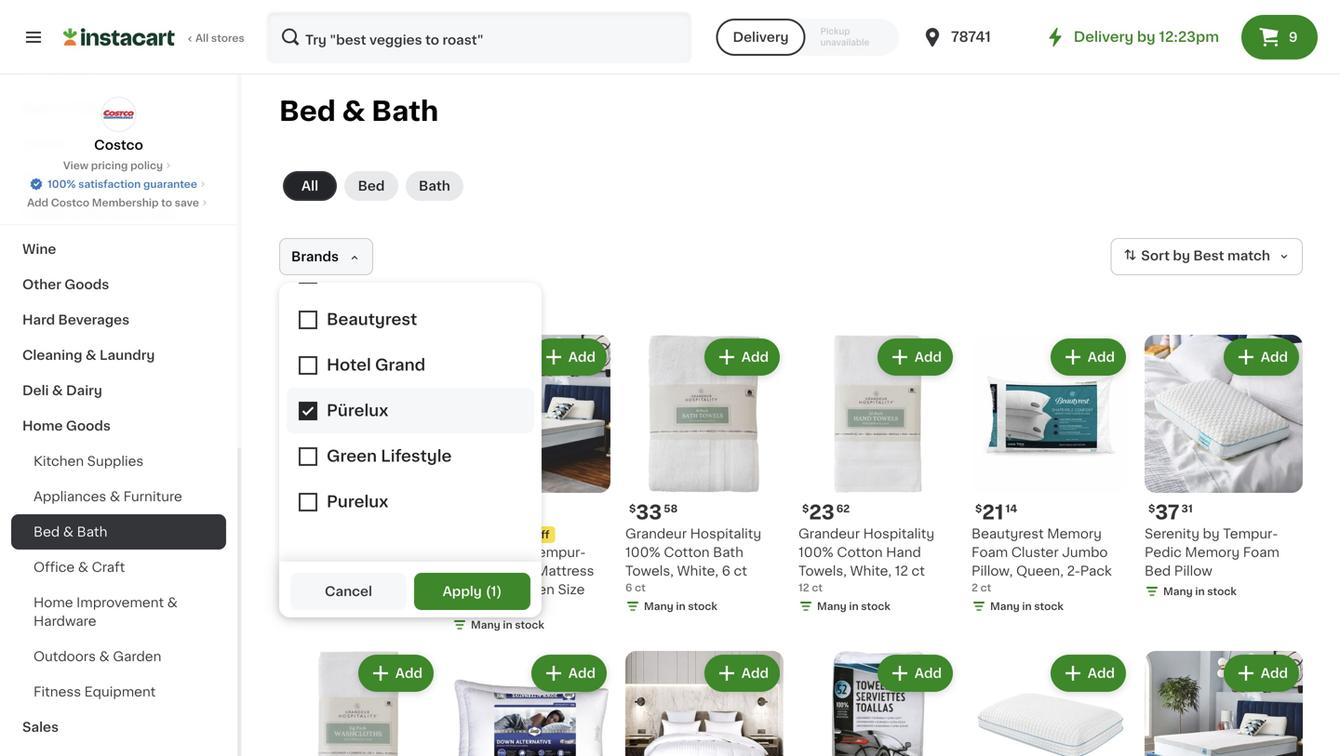 Task type: locate. For each thing, give the bounding box(es) containing it.
delivery by 12:23pm link
[[1044, 26, 1220, 48]]

0 horizontal spatial white,
[[677, 565, 719, 578]]

product group
[[279, 335, 438, 618], [452, 335, 611, 637], [626, 335, 784, 618], [799, 335, 957, 618], [972, 335, 1130, 618], [1145, 335, 1303, 603], [279, 652, 438, 757], [452, 652, 611, 757], [626, 652, 784, 757], [799, 652, 957, 757], [972, 652, 1130, 757], [1145, 652, 1303, 757]]

by left 12:23pm
[[1138, 30, 1156, 44]]

pillow, inside beautyrest memory foam cluster jumbo pillow, queen, 2-pack 2 ct
[[972, 565, 1013, 578]]

3
[[493, 565, 501, 578], [452, 602, 459, 612]]

beverages
[[58, 314, 130, 327]]

0 horizontal spatial costco
[[51, 198, 89, 208]]

0 horizontal spatial grandeur
[[626, 528, 687, 541]]

liquor
[[22, 137, 65, 150]]

stock
[[1208, 587, 1237, 597], [342, 602, 371, 612], [688, 602, 718, 612], [861, 602, 891, 612], [1035, 602, 1064, 612], [515, 621, 545, 631]]

pedic up "pillow"
[[1145, 547, 1182, 560]]

in down queen,
[[1023, 602, 1032, 612]]

many down grandeur hospitality 100% cotton bath towels, white, 6 ct 6 ct
[[644, 602, 674, 612]]

all for all
[[302, 180, 318, 193]]

all
[[196, 33, 209, 43], [302, 180, 318, 193]]

$ 23 62
[[803, 503, 850, 523]]

goods up beverages
[[65, 278, 109, 291]]

white, down 58
[[677, 565, 719, 578]]

by inside "serenity by tempur- pedic memory foam bed pillow"
[[1203, 528, 1220, 541]]

product group containing 33
[[626, 335, 784, 618]]

tempur- inside serenity by tempur- pedic 3 inch mattress topper - queen size 3 in
[[531, 547, 586, 560]]

add button
[[360, 341, 432, 374], [533, 341, 605, 374], [706, 341, 778, 374], [880, 341, 952, 374], [1053, 341, 1125, 374], [1226, 341, 1298, 374], [360, 657, 432, 691], [533, 657, 605, 691], [706, 657, 778, 691], [880, 657, 952, 691], [1053, 657, 1125, 691], [1226, 657, 1298, 691]]

0 horizontal spatial hospitality
[[690, 528, 762, 541]]

pillow, down 'beautyrest'
[[972, 565, 1013, 578]]

craft
[[92, 561, 125, 574]]

1 cotton from the left
[[664, 547, 710, 560]]

2 62 from the left
[[837, 504, 850, 514]]

electronics
[[22, 66, 98, 79]]

0 horizontal spatial towels,
[[626, 565, 674, 578]]

cotton inside grandeur hospitality 100% cotton hand towels, white, 12 ct 12 ct
[[837, 547, 883, 560]]

& left the garden
[[99, 651, 110, 664]]

liquor link
[[11, 126, 226, 161]]

2 2- from the left
[[1067, 565, 1081, 578]]

tempur- inside "serenity by tempur- pedic memory foam bed pillow"
[[1224, 528, 1279, 541]]

1 vertical spatial costco
[[51, 198, 89, 208]]

4 $ from the left
[[1149, 504, 1156, 514]]

1 grandeur from the left
[[626, 528, 687, 541]]

many in stock for buy 1, get $30 off
[[471, 621, 545, 631]]

0 horizontal spatial 62
[[317, 504, 331, 514]]

hospitality for 23
[[864, 528, 935, 541]]

1 $ from the left
[[629, 504, 636, 514]]

1 white, from the left
[[677, 565, 719, 578]]

1 horizontal spatial 3
[[493, 565, 501, 578]]

bed & bath link
[[11, 515, 226, 550]]

garden
[[113, 651, 161, 664]]

$ inside $ 33 58
[[629, 504, 636, 514]]

grandeur for 23
[[799, 528, 860, 541]]

0 horizontal spatial bed & bath
[[34, 526, 107, 539]]

memory up "pillow"
[[1186, 547, 1240, 560]]

towels, for 33
[[626, 565, 674, 578]]

$ for 21
[[976, 504, 983, 514]]

many for 23
[[817, 602, 847, 612]]

delivery by 12:23pm
[[1074, 30, 1220, 44]]

1 horizontal spatial pillow,
[[972, 565, 1013, 578]]

all for all stores
[[196, 33, 209, 43]]

cotton
[[664, 547, 710, 560], [837, 547, 883, 560]]

in for 62
[[330, 602, 339, 612]]

memory up jumbo
[[1048, 528, 1102, 541]]

goods for paper goods
[[65, 172, 110, 185]]

& left "craft" at the bottom
[[78, 561, 88, 574]]

by inside field
[[1173, 250, 1191, 263]]

2- inside beautyrest memory foam cluster jumbo pillow, queen, 2-pack 2 ct
[[1067, 565, 1081, 578]]

in for 23
[[849, 602, 859, 612]]

3 $ from the left
[[976, 504, 983, 514]]

home for home goods
[[22, 420, 63, 433]]

all left 'stores' at the top of the page
[[196, 33, 209, 43]]

by for serenity by tempur- pedic memory foam bed pillow
[[1203, 528, 1220, 541]]

1 horizontal spatial delivery
[[1074, 30, 1134, 44]]

2 2 from the left
[[972, 583, 978, 594]]

ct inside beautyrest memory foam cluster jumbo pillow, queen, 2-pack 2 ct
[[981, 583, 992, 594]]

1 horizontal spatial 62
[[837, 504, 850, 514]]

pedic up "topper"
[[452, 565, 490, 578]]

home inside home improvement & hardware
[[34, 597, 73, 610]]

$
[[629, 504, 636, 514], [803, 504, 809, 514], [976, 504, 983, 514], [1149, 504, 1156, 514]]

1 horizontal spatial memory
[[1186, 547, 1240, 560]]

home down deli
[[22, 420, 63, 433]]

9
[[1289, 31, 1298, 44]]

0 horizontal spatial memory
[[1048, 528, 1102, 541]]

outdoors & garden
[[34, 651, 161, 664]]

serenity down 1,
[[452, 547, 507, 560]]

in down grandeur hospitality 100% cotton hand towels, white, 12 ct 12 ct
[[849, 602, 859, 612]]

policy
[[130, 161, 163, 171]]

size
[[558, 584, 585, 597]]

bed inside "serenity by tempur- pedic memory foam bed pillow"
[[1145, 565, 1171, 578]]

62 up grandeur hospitality 100% cotton hand towels, white, 12 ct 12 ct
[[837, 504, 850, 514]]

0 vertical spatial 6
[[722, 565, 731, 578]]

pillow,
[[353, 565, 395, 578], [972, 565, 1013, 578]]

1 horizontal spatial grandeur
[[799, 528, 860, 541]]

white, down "hand"
[[851, 565, 892, 578]]

hard
[[22, 314, 55, 327]]

1 towels, from the left
[[626, 565, 674, 578]]

stock for 62
[[342, 602, 371, 612]]

100% inside grandeur hospitality 100% cotton bath towels, white, 6 ct 6 ct
[[626, 547, 661, 560]]

1 vertical spatial pedic
[[452, 565, 490, 578]]

towels,
[[626, 565, 674, 578], [799, 565, 847, 578]]

1 vertical spatial 12
[[799, 583, 810, 594]]

0 vertical spatial 12
[[895, 565, 909, 578]]

bed
[[279, 98, 336, 125], [358, 180, 385, 193], [34, 526, 60, 539], [1145, 565, 1171, 578]]

23 up sealy
[[290, 503, 315, 523]]

grandeur inside grandeur hospitality 100% cotton bath towels, white, 6 ct 6 ct
[[626, 528, 687, 541]]

tempur- for inch
[[531, 547, 586, 560]]

cotton down 58
[[664, 547, 710, 560]]

100%
[[48, 179, 76, 189], [626, 547, 661, 560], [799, 547, 834, 560]]

towels, inside grandeur hospitality 100% cotton bath towels, white, 6 ct 6 ct
[[626, 565, 674, 578]]

white, inside grandeur hospitality 100% cotton bath towels, white, 6 ct 6 ct
[[677, 565, 719, 578]]

office & craft
[[34, 561, 125, 574]]

2 towels, from the left
[[799, 565, 847, 578]]

serenity down $ 37 31
[[1145, 528, 1200, 541]]

best
[[1194, 250, 1225, 263]]

goods down the view
[[65, 172, 110, 185]]

stock down grandeur hospitality 100% cotton bath towels, white, 6 ct 6 ct
[[688, 602, 718, 612]]

laundry
[[100, 349, 155, 362]]

1 horizontal spatial cotton
[[837, 547, 883, 560]]

in down grandeur hospitality 100% cotton bath towels, white, 6 ct 6 ct
[[676, 602, 686, 612]]

12
[[895, 565, 909, 578], [799, 583, 810, 594]]

0 vertical spatial costco
[[94, 139, 143, 152]]

in inside serenity by tempur- pedic 3 inch mattress topper - queen size 3 in
[[462, 602, 471, 612]]

0 horizontal spatial 3
[[452, 602, 459, 612]]

0 horizontal spatial 2-
[[398, 565, 411, 578]]

many for 21
[[991, 602, 1020, 612]]

2 vertical spatial goods
[[66, 420, 111, 433]]

hospitality inside grandeur hospitality 100% cotton bath towels, white, 6 ct 6 ct
[[690, 528, 762, 541]]

2 pillow, from the left
[[972, 565, 1013, 578]]

1 vertical spatial goods
[[65, 278, 109, 291]]

1 vertical spatial serenity
[[452, 547, 507, 560]]

0 horizontal spatial delivery
[[733, 31, 789, 44]]

1 horizontal spatial towels,
[[799, 565, 847, 578]]

$ left 14
[[976, 504, 983, 514]]

pedic
[[1145, 547, 1182, 560], [452, 565, 490, 578]]

pedic inside "serenity by tempur- pedic memory foam bed pillow"
[[1145, 547, 1182, 560]]

bed right all link
[[358, 180, 385, 193]]

0 horizontal spatial 23
[[290, 503, 315, 523]]

23 up grandeur hospitality 100% cotton hand towels, white, 12 ct 12 ct
[[809, 503, 835, 523]]

delivery inside "button"
[[733, 31, 789, 44]]

0 horizontal spatial serenity
[[452, 547, 507, 560]]

0 vertical spatial serenity
[[1145, 528, 1200, 541]]

cotton inside grandeur hospitality 100% cotton bath towels, white, 6 ct 6 ct
[[664, 547, 710, 560]]

62 up sterling
[[317, 504, 331, 514]]

1 horizontal spatial 100%
[[626, 547, 661, 560]]

all link
[[283, 171, 337, 201]]

0 vertical spatial all
[[196, 33, 209, 43]]

21
[[983, 503, 1004, 523]]

serenity inside "serenity by tempur- pedic memory foam bed pillow"
[[1145, 528, 1200, 541]]

$ inside $ 21 14
[[976, 504, 983, 514]]

58
[[664, 504, 678, 514]]

bed link
[[344, 171, 398, 201]]

1 horizontal spatial white,
[[851, 565, 892, 578]]

memory inside beautyrest memory foam cluster jumbo pillow, queen, 2-pack 2 ct
[[1048, 528, 1102, 541]]

deli & dairy link
[[11, 373, 226, 409]]

0 horizontal spatial foam
[[972, 547, 1009, 560]]

& right deli
[[52, 385, 63, 398]]

towels, down $ 23 62
[[799, 565, 847, 578]]

memory inside "serenity by tempur- pedic memory foam bed pillow"
[[1186, 547, 1240, 560]]

0 vertical spatial memory
[[1048, 528, 1102, 541]]

in down -
[[503, 621, 513, 631]]

100% down $ 23 62
[[799, 547, 834, 560]]

100% satisfaction guarantee button
[[29, 173, 208, 192]]

costco down paper goods
[[51, 198, 89, 208]]

foam
[[972, 547, 1009, 560], [1244, 547, 1280, 560]]

100% inside grandeur hospitality 100% cotton hand towels, white, 12 ct 12 ct
[[799, 547, 834, 560]]

towels, for 23
[[799, 565, 847, 578]]

goods inside 'paper goods' link
[[65, 172, 110, 185]]

stock down queen
[[515, 621, 545, 631]]

1 horizontal spatial 23
[[809, 503, 835, 523]]

0 horizontal spatial cotton
[[664, 547, 710, 560]]

hard beverages link
[[11, 303, 226, 338]]

1 pillow, from the left
[[353, 565, 395, 578]]

in down the apply
[[462, 602, 471, 612]]

& right health
[[70, 208, 81, 221]]

2
[[279, 583, 286, 594], [972, 583, 978, 594]]

1 horizontal spatial 12
[[895, 565, 909, 578]]

home inside home goods link
[[22, 420, 63, 433]]

$ inside $ 37 31
[[1149, 504, 1156, 514]]

bath link
[[406, 171, 463, 201]]

serenity inside serenity by tempur- pedic 3 inch mattress topper - queen size 3 in
[[452, 547, 507, 560]]

2 $ from the left
[[803, 504, 809, 514]]

supplies
[[87, 455, 144, 468]]

goods for other goods
[[65, 278, 109, 291]]

home goods link
[[11, 409, 226, 444]]

many in stock down grandeur hospitality 100% cotton bath towels, white, 6 ct 6 ct
[[644, 602, 718, 612]]

62 inside $ 23 62
[[837, 504, 850, 514]]

bed & bath up bed 'link'
[[279, 98, 439, 125]]

& down "appliances"
[[63, 526, 74, 539]]

dairy
[[66, 385, 102, 398]]

white,
[[677, 565, 719, 578], [851, 565, 892, 578]]

0 horizontal spatial all
[[196, 33, 209, 43]]

2 down alternative
[[279, 583, 286, 594]]

hospitality inside grandeur hospitality 100% cotton hand towels, white, 12 ct 12 ct
[[864, 528, 935, 541]]

0 vertical spatial home
[[22, 420, 63, 433]]

by right sort
[[1173, 250, 1191, 263]]

bed up office on the bottom of the page
[[34, 526, 60, 539]]

goods up kitchen supplies
[[66, 420, 111, 433]]

serenity
[[1145, 528, 1200, 541], [452, 547, 507, 560]]

0 vertical spatial goods
[[65, 172, 110, 185]]

100% down the 33
[[626, 547, 661, 560]]

stock for buy 1, get $30 off
[[515, 621, 545, 631]]

1 2 from the left
[[279, 583, 286, 594]]

by
[[1138, 30, 1156, 44], [1173, 250, 1191, 263], [1203, 528, 1220, 541], [511, 547, 528, 560]]

$162.99 element
[[452, 501, 611, 525]]

delivery
[[1074, 30, 1134, 44], [733, 31, 789, 44]]

3 up ")"
[[493, 565, 501, 578]]

foam inside "serenity by tempur- pedic memory foam bed pillow"
[[1244, 547, 1280, 560]]

& down beverages
[[86, 349, 96, 362]]

many in stock for 62
[[298, 602, 371, 612]]

by inside serenity by tempur- pedic 3 inch mattress topper - queen size 3 in
[[511, 547, 528, 560]]

home up 'hardware' at the left bottom of the page
[[34, 597, 73, 610]]

product group containing 21
[[972, 335, 1130, 618]]

100% down the view
[[48, 179, 76, 189]]

0 vertical spatial pedic
[[1145, 547, 1182, 560]]

many in stock down queen,
[[991, 602, 1064, 612]]

goods inside other goods link
[[65, 278, 109, 291]]

beer & cider link
[[11, 90, 226, 126]]

& down supplies
[[110, 491, 120, 504]]

$ left 31
[[1149, 504, 1156, 514]]

stock down grandeur hospitality 100% cotton hand towels, white, 12 ct 12 ct
[[861, 602, 891, 612]]

1 horizontal spatial tempur-
[[1224, 528, 1279, 541]]

care
[[146, 208, 178, 221]]

pillow, inside sealy sterling collection down- alternative pillow, 2- pack
[[353, 565, 395, 578]]

pillow, for cluster
[[972, 565, 1013, 578]]

by down $30
[[511, 547, 528, 560]]

home goods
[[22, 420, 111, 433]]

white, inside grandeur hospitality 100% cotton hand towels, white, 12 ct 12 ct
[[851, 565, 892, 578]]

2 cotton from the left
[[837, 547, 883, 560]]

by up "pillow"
[[1203, 528, 1220, 541]]

many
[[1164, 587, 1193, 597], [298, 602, 327, 612], [644, 602, 674, 612], [817, 602, 847, 612], [991, 602, 1020, 612], [471, 621, 501, 631]]

1 horizontal spatial foam
[[1244, 547, 1280, 560]]

many in stock for 21
[[991, 602, 1064, 612]]

33
[[636, 503, 662, 523]]

memory
[[1048, 528, 1102, 541], [1186, 547, 1240, 560]]

1 vertical spatial all
[[302, 180, 318, 193]]

in down cancel
[[330, 602, 339, 612]]

bath inside bed & bath link
[[77, 526, 107, 539]]

white, for 23
[[851, 565, 892, 578]]

0 horizontal spatial pillow,
[[353, 565, 395, 578]]

apply
[[443, 586, 482, 599]]

hospitality
[[690, 528, 762, 541], [864, 528, 935, 541]]

in for buy 1, get $30 off
[[503, 621, 513, 631]]

1 vertical spatial tempur-
[[531, 547, 586, 560]]

grandeur
[[626, 528, 687, 541], [799, 528, 860, 541]]

grandeur down $ 23 62
[[799, 528, 860, 541]]

towels, inside grandeur hospitality 100% cotton hand towels, white, 12 ct 12 ct
[[799, 565, 847, 578]]

many in stock for 33
[[644, 602, 718, 612]]

12 down "hand"
[[895, 565, 909, 578]]

match
[[1228, 250, 1271, 263]]

2 white, from the left
[[851, 565, 892, 578]]

0 horizontal spatial tempur-
[[531, 547, 586, 560]]

bed & bath down "appliances"
[[34, 526, 107, 539]]

pedic inside serenity by tempur- pedic 3 inch mattress topper - queen size 3 in
[[452, 565, 490, 578]]

100% for 33
[[626, 547, 661, 560]]

1 2- from the left
[[398, 565, 411, 578]]

many for 62
[[298, 602, 327, 612]]

1 horizontal spatial all
[[302, 180, 318, 193]]

1 vertical spatial memory
[[1186, 547, 1240, 560]]

instacart logo image
[[63, 26, 175, 48]]

0 vertical spatial 3
[[493, 565, 501, 578]]

0 horizontal spatial pedic
[[452, 565, 490, 578]]

12 down $ 23 62
[[799, 583, 810, 594]]

costco up view pricing policy link
[[94, 139, 143, 152]]

2 hospitality from the left
[[864, 528, 935, 541]]

health & personal care link
[[11, 196, 226, 232]]

2-
[[398, 565, 411, 578], [1067, 565, 1081, 578]]

1 horizontal spatial pedic
[[1145, 547, 1182, 560]]

0 vertical spatial bed & bath
[[279, 98, 439, 125]]

many down queen,
[[991, 602, 1020, 612]]

3 down the apply
[[452, 602, 459, 612]]

kitchen supplies link
[[11, 444, 226, 479]]

cotton left "hand"
[[837, 547, 883, 560]]

many down ( on the bottom left of the page
[[471, 621, 501, 631]]

1 23 from the left
[[290, 503, 315, 523]]

many in stock down ")"
[[471, 621, 545, 631]]

many in stock down grandeur hospitality 100% cotton hand towels, white, 12 ct 12 ct
[[817, 602, 891, 612]]

& right improvement
[[167, 597, 178, 610]]

kitchen
[[34, 455, 84, 468]]

1 horizontal spatial serenity
[[1145, 528, 1200, 541]]

other goods link
[[11, 267, 226, 303]]

many in stock down cancel
[[298, 602, 371, 612]]

$ left 58
[[629, 504, 636, 514]]

0 horizontal spatial 2
[[279, 583, 286, 594]]

paper
[[22, 172, 62, 185]]

product group containing 37
[[1145, 335, 1303, 603]]

None search field
[[266, 11, 692, 63]]

(
[[486, 586, 491, 599]]

2 horizontal spatial 100%
[[799, 547, 834, 560]]

bed left "pillow"
[[1145, 565, 1171, 578]]

1 vertical spatial home
[[34, 597, 73, 610]]

$ inside $ 23 62
[[803, 504, 809, 514]]

2 down 'beautyrest'
[[972, 583, 978, 594]]

grandeur inside grandeur hospitality 100% cotton hand towels, white, 12 ct 12 ct
[[799, 528, 860, 541]]

1 horizontal spatial hospitality
[[864, 528, 935, 541]]

grandeur for 33
[[626, 528, 687, 541]]

many for buy 1, get $30 off
[[471, 621, 501, 631]]

31
[[1182, 504, 1193, 514]]

2 foam from the left
[[1244, 547, 1280, 560]]

pillow, down down-
[[353, 565, 395, 578]]

queen,
[[1017, 565, 1064, 578]]

in
[[1196, 587, 1205, 597], [330, 602, 339, 612], [462, 602, 471, 612], [676, 602, 686, 612], [849, 602, 859, 612], [1023, 602, 1032, 612], [503, 621, 513, 631]]

0 vertical spatial tempur-
[[1224, 528, 1279, 541]]

1 horizontal spatial 2
[[972, 583, 978, 594]]

cotton for 23
[[837, 547, 883, 560]]

2 grandeur from the left
[[799, 528, 860, 541]]

towels, down the 33
[[626, 565, 674, 578]]

many down grandeur hospitality 100% cotton hand towels, white, 12 ct 12 ct
[[817, 602, 847, 612]]

& up bed 'link'
[[342, 98, 365, 125]]

many in stock down "pillow"
[[1164, 587, 1237, 597]]

& right beer
[[57, 101, 68, 115]]

all left bed 'link'
[[302, 180, 318, 193]]

1 foam from the left
[[972, 547, 1009, 560]]

& for bed & bath link
[[63, 526, 74, 539]]

1 vertical spatial 6
[[626, 583, 633, 594]]

stock for 21
[[1035, 602, 1064, 612]]

stock down cancel
[[342, 602, 371, 612]]

0 horizontal spatial 100%
[[48, 179, 76, 189]]

1 hospitality from the left
[[690, 528, 762, 541]]

1 horizontal spatial 2-
[[1067, 565, 1081, 578]]

$ up grandeur hospitality 100% cotton hand towels, white, 12 ct 12 ct
[[803, 504, 809, 514]]

many down pack
[[298, 602, 327, 612]]

goods inside home goods link
[[66, 420, 111, 433]]

grandeur hospitality 100% cotton bath towels, white, 6 ct 6 ct
[[626, 528, 762, 594]]

costco
[[94, 139, 143, 152], [51, 198, 89, 208]]

$ for 23
[[803, 504, 809, 514]]

stock down queen,
[[1035, 602, 1064, 612]]

bath inside bath link
[[419, 180, 450, 193]]

1 62 from the left
[[317, 504, 331, 514]]

1 horizontal spatial costco
[[94, 139, 143, 152]]

stock for 23
[[861, 602, 891, 612]]

grandeur down $ 33 58
[[626, 528, 687, 541]]



Task type: vqa. For each thing, say whether or not it's contained in the screenshot.


Task type: describe. For each thing, give the bounding box(es) containing it.
electronics link
[[11, 55, 226, 90]]

delivery for delivery by 12:23pm
[[1074, 30, 1134, 44]]

1 vertical spatial 3
[[452, 602, 459, 612]]

stock down "pillow"
[[1208, 587, 1237, 597]]

fitness
[[34, 686, 81, 699]]

pillow
[[1175, 565, 1213, 578]]

office & craft link
[[11, 550, 226, 586]]

membership
[[92, 198, 159, 208]]

sales
[[22, 722, 59, 735]]

to
[[161, 198, 172, 208]]

view pricing policy
[[63, 161, 163, 171]]

sales link
[[11, 710, 226, 746]]

costco link
[[94, 97, 143, 155]]

health
[[22, 208, 67, 221]]

$ for 33
[[629, 504, 636, 514]]

guarantee
[[143, 179, 197, 189]]

hardware
[[34, 615, 96, 628]]

sort by
[[1142, 250, 1191, 263]]

off
[[535, 530, 550, 540]]

cluster
[[1012, 547, 1059, 560]]

1,
[[481, 530, 489, 540]]

cotton for 33
[[664, 547, 710, 560]]

cleaning & laundry
[[22, 349, 155, 362]]

wine
[[22, 243, 56, 256]]

in for 21
[[1023, 602, 1032, 612]]

cider
[[71, 101, 108, 115]]

1 vertical spatial bed & bath
[[34, 526, 107, 539]]

1
[[491, 586, 497, 599]]

all stores
[[196, 33, 245, 43]]

sterling
[[319, 528, 369, 541]]

add costco membership to save link
[[27, 196, 210, 210]]

2 ct
[[279, 583, 299, 594]]

by for sort by
[[1173, 250, 1191, 263]]

bed inside 'link'
[[358, 180, 385, 193]]

62 inside "23 62"
[[317, 504, 331, 514]]

& for deli & dairy link
[[52, 385, 63, 398]]

many for 33
[[644, 602, 674, 612]]

mattress
[[536, 565, 594, 578]]

tempur- for foam
[[1224, 528, 1279, 541]]

other goods
[[22, 278, 109, 291]]

white, for 33
[[677, 565, 719, 578]]

view
[[63, 161, 88, 171]]

$ 37 31
[[1149, 503, 1193, 523]]

$ for 37
[[1149, 504, 1156, 514]]

home improvement & hardware
[[34, 597, 178, 628]]

office
[[34, 561, 75, 574]]

brands
[[291, 250, 339, 263]]

& inside home improvement & hardware
[[167, 597, 178, 610]]

beer & cider
[[22, 101, 108, 115]]

serenity by tempur- pedic 3 inch mattress topper - queen size 3 in
[[452, 547, 594, 612]]

home for home improvement & hardware
[[34, 597, 73, 610]]

serenity for 3
[[452, 547, 507, 560]]

& for outdoors & garden link
[[99, 651, 110, 664]]

down-
[[350, 547, 394, 560]]

furniture
[[124, 491, 182, 504]]

pack
[[279, 584, 311, 597]]

serenity for memory
[[1145, 528, 1200, 541]]

beer
[[22, 101, 54, 115]]

serenity by tempur- pedic memory foam bed pillow
[[1145, 528, 1280, 578]]

$30
[[511, 530, 532, 540]]

wine link
[[11, 232, 226, 267]]

100% satisfaction guarantee
[[48, 179, 197, 189]]

paper goods
[[22, 172, 110, 185]]

improvement
[[77, 597, 164, 610]]

by for delivery by 12:23pm
[[1138, 30, 1156, 44]]

pillow, for down-
[[353, 565, 395, 578]]

1 horizontal spatial 6
[[722, 565, 731, 578]]

collection
[[279, 547, 347, 560]]

sealy
[[279, 528, 315, 541]]

jumbo
[[1062, 547, 1108, 560]]

37
[[1156, 503, 1180, 523]]

by for serenity by tempur- pedic 3 inch mattress topper - queen size 3 in
[[511, 547, 528, 560]]

costco logo image
[[101, 97, 136, 132]]

2 23 from the left
[[809, 503, 835, 523]]

goods for home goods
[[66, 420, 111, 433]]

& for the appliances & furniture link on the bottom left
[[110, 491, 120, 504]]

appliances & furniture link
[[11, 479, 226, 515]]

2 inside beautyrest memory foam cluster jumbo pillow, queen, 2-pack 2 ct
[[972, 583, 978, 594]]

2- inside sealy sterling collection down- alternative pillow, 2- pack
[[398, 565, 411, 578]]

100% inside button
[[48, 179, 76, 189]]

equipment
[[84, 686, 156, 699]]

alternative
[[279, 565, 350, 578]]

brands button
[[279, 238, 373, 276]]

& for cleaning & laundry link
[[86, 349, 96, 362]]

save
[[175, 198, 199, 208]]

personal
[[84, 208, 143, 221]]

buy 1, get $30 off
[[458, 530, 550, 540]]

paper goods link
[[11, 161, 226, 196]]

buy
[[458, 530, 479, 540]]

pedic for pillow
[[1145, 547, 1182, 560]]

78741
[[952, 30, 991, 44]]

health & personal care
[[22, 208, 178, 221]]

in down "pillow"
[[1196, 587, 1205, 597]]

delivery button
[[716, 19, 806, 56]]

78741 button
[[922, 11, 1033, 63]]

delivery for delivery
[[733, 31, 789, 44]]

bed up all link
[[279, 98, 336, 125]]

pedic for topper
[[452, 565, 490, 578]]

cancel button
[[290, 574, 407, 611]]

$ 21 14
[[976, 503, 1018, 523]]

inch
[[505, 565, 533, 578]]

sort
[[1142, 250, 1170, 263]]

Search field
[[268, 13, 690, 61]]

fitness equipment link
[[11, 675, 226, 710]]

other
[[22, 278, 61, 291]]

100% for 23
[[799, 547, 834, 560]]

view pricing policy link
[[63, 158, 174, 173]]

sealy sterling collection down- alternative pillow, 2- pack
[[279, 528, 411, 597]]

& for health & personal care link at top left
[[70, 208, 81, 221]]

foam inside beautyrest memory foam cluster jumbo pillow, queen, 2-pack 2 ct
[[972, 547, 1009, 560]]

many in stock for 23
[[817, 602, 891, 612]]

grandeur hospitality 100% cotton hand towels, white, 12 ct 12 ct
[[799, 528, 935, 594]]

fitness equipment
[[34, 686, 156, 699]]

hospitality for 33
[[690, 528, 762, 541]]

service type group
[[716, 19, 899, 56]]

14
[[1006, 504, 1018, 514]]

& for office & craft link
[[78, 561, 88, 574]]

1 horizontal spatial bed & bath
[[279, 98, 439, 125]]

& for beer & cider link at the left top of page
[[57, 101, 68, 115]]

topper
[[452, 584, 498, 597]]

hand
[[886, 547, 922, 560]]

stores
[[211, 33, 245, 43]]

outdoors
[[34, 651, 96, 664]]

0 horizontal spatial 12
[[799, 583, 810, 594]]

in for 33
[[676, 602, 686, 612]]

pack
[[1081, 565, 1112, 578]]

many down "pillow"
[[1164, 587, 1193, 597]]

beautyrest memory foam cluster jumbo pillow, queen, 2-pack 2 ct
[[972, 528, 1112, 594]]

bath inside grandeur hospitality 100% cotton bath towels, white, 6 ct 6 ct
[[713, 547, 744, 560]]

0 horizontal spatial 6
[[626, 583, 633, 594]]

Best match Sort by field
[[1111, 238, 1303, 276]]

stock for 33
[[688, 602, 718, 612]]

apply ( 1 )
[[443, 586, 502, 599]]



